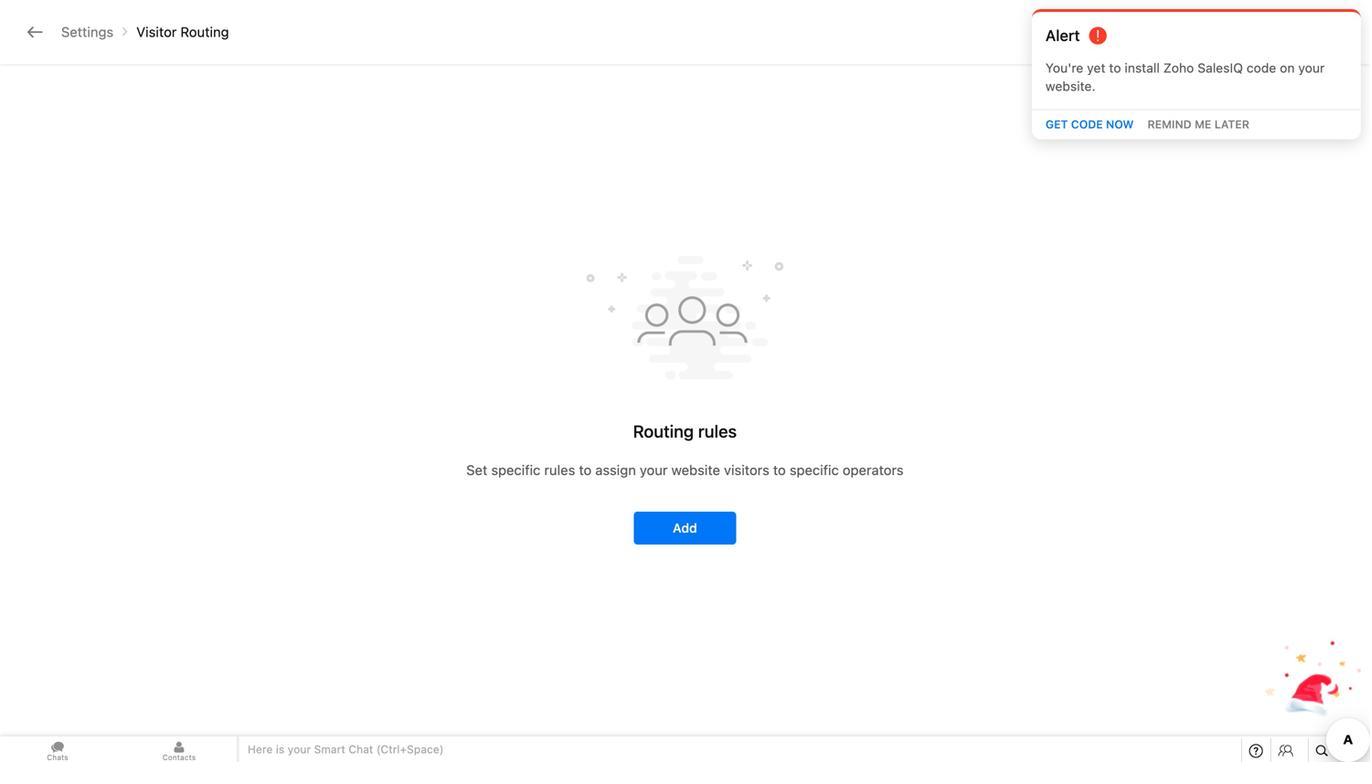 Task type: vqa. For each thing, say whether or not it's contained in the screenshot.
THE YOUR to the middle
yes



Task type: locate. For each thing, give the bounding box(es) containing it.
code left on
[[1247, 60, 1277, 76]]

remind me later
[[1148, 118, 1250, 131]]

1 vertical spatial your
[[640, 462, 668, 478]]

0 vertical spatial your
[[1299, 60, 1325, 76]]

2 vertical spatial your
[[288, 743, 311, 756]]

your
[[1299, 60, 1325, 76], [640, 462, 668, 478], [288, 743, 311, 756]]

0 horizontal spatial code
[[1072, 118, 1103, 131]]

to right yet
[[1110, 60, 1122, 76]]

0 horizontal spatial specific
[[491, 462, 541, 478]]

specific right set
[[491, 462, 541, 478]]

2 horizontal spatial to
[[1110, 60, 1122, 76]]

days left
[[1244, 14, 1300, 29]]

your right the is
[[288, 743, 311, 756]]

me
[[1195, 118, 1212, 131]]

your right on
[[1299, 60, 1325, 76]]

routing rules
[[633, 422, 737, 442]]

rules up website
[[698, 422, 737, 442]]

0 vertical spatial code
[[1247, 60, 1277, 76]]

get
[[1046, 118, 1068, 131]]

contacts image
[[122, 737, 237, 763]]

specific left operators
[[790, 462, 839, 478]]

specific
[[491, 462, 541, 478], [790, 462, 839, 478]]

rules
[[698, 422, 737, 442], [544, 462, 575, 478]]

code
[[1247, 60, 1277, 76], [1072, 118, 1103, 131]]

to
[[1110, 60, 1122, 76], [579, 462, 592, 478], [773, 462, 786, 478]]

to left assign
[[579, 462, 592, 478]]

visitor routing
[[136, 24, 229, 40]]

remind
[[1148, 118, 1192, 131]]

1 specific from the left
[[491, 462, 541, 478]]

0 horizontal spatial your
[[288, 743, 311, 756]]

to right the visitors
[[773, 462, 786, 478]]

left
[[1277, 14, 1300, 29]]

0 vertical spatial rules
[[698, 422, 737, 442]]

add
[[673, 521, 698, 536]]

1 horizontal spatial specific
[[790, 462, 839, 478]]

later
[[1215, 118, 1250, 131]]

rules left assign
[[544, 462, 575, 478]]

visitor
[[136, 24, 177, 40]]

assign
[[596, 462, 636, 478]]

your right assign
[[640, 462, 668, 478]]

zoho
[[1164, 60, 1195, 76]]

smart
[[314, 743, 346, 756]]

1 horizontal spatial code
[[1247, 60, 1277, 76]]

1 horizontal spatial rules
[[698, 422, 737, 442]]

1 horizontal spatial your
[[640, 462, 668, 478]]

operators
[[843, 462, 904, 478]]

now
[[1107, 118, 1134, 131]]

code right get at the right top of page
[[1072, 118, 1103, 131]]

install
[[1125, 60, 1160, 76]]

0 horizontal spatial rules
[[544, 462, 575, 478]]

visitors
[[724, 462, 770, 478]]

alert
[[1046, 27, 1081, 44]]

set
[[467, 462, 488, 478]]

1 vertical spatial code
[[1072, 118, 1103, 131]]

2 horizontal spatial your
[[1299, 60, 1325, 76]]



Task type: describe. For each thing, give the bounding box(es) containing it.
website.
[[1046, 79, 1096, 94]]

here
[[248, 743, 273, 756]]

chat
[[349, 743, 373, 756]]

routing
[[633, 422, 694, 442]]

settings
[[61, 24, 114, 40]]

website
[[672, 462, 721, 478]]

here is your smart chat (ctrl+space)
[[248, 743, 444, 756]]

is
[[276, 743, 285, 756]]

get code now
[[1046, 118, 1134, 131]]

salesiq
[[1198, 60, 1244, 76]]

Search (minimum of 3 characters) text field
[[102, 5, 779, 39]]

yet
[[1087, 60, 1106, 76]]

set specific rules to assign your website visitors to specific operators
[[467, 462, 904, 478]]

0 horizontal spatial to
[[579, 462, 592, 478]]

your inside the you're yet to install zoho salesiq code on your website.
[[1299, 60, 1325, 76]]

1 vertical spatial rules
[[544, 462, 575, 478]]

on
[[1280, 60, 1295, 76]]

to inside the you're yet to install zoho salesiq code on your website.
[[1110, 60, 1122, 76]]

chats image
[[0, 737, 115, 763]]

code inside the you're yet to install zoho salesiq code on your website.
[[1247, 60, 1277, 76]]

you're yet to install zoho salesiq code on your website.
[[1046, 60, 1325, 94]]

(ctrl+space)
[[377, 743, 444, 756]]

1 horizontal spatial to
[[773, 462, 786, 478]]

available
[[988, 14, 1041, 30]]

routing
[[181, 24, 229, 40]]

2 specific from the left
[[790, 462, 839, 478]]

you're
[[1046, 60, 1084, 76]]

days
[[1244, 14, 1273, 29]]



